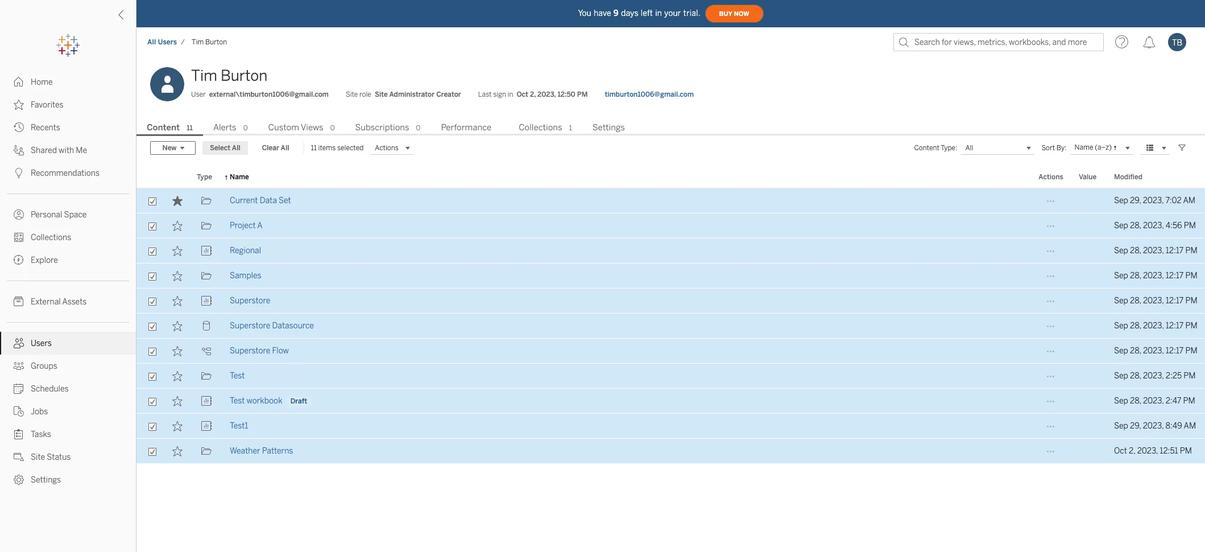 Task type: vqa. For each thing, say whether or not it's contained in the screenshot.
New
yes



Task type: describe. For each thing, give the bounding box(es) containing it.
row containing test workbook
[[137, 389, 1206, 414]]

groups
[[31, 361, 57, 371]]

burton inside main content
[[221, 67, 268, 85]]

1 horizontal spatial in
[[656, 8, 662, 18]]

sep for superstore flow
[[1115, 346, 1129, 356]]

navigation panel element
[[0, 34, 136, 491]]

samples
[[230, 271, 262, 281]]

am for sep 29, 2023, 8:49 am
[[1185, 421, 1197, 431]]

pm for superstore
[[1186, 296, 1198, 306]]

2:25
[[1166, 371, 1183, 381]]

superstore datasource link
[[230, 314, 314, 339]]

superstore link
[[230, 289, 270, 314]]

main navigation. press the up and down arrow keys to access links. element
[[0, 71, 136, 491]]

data
[[260, 196, 277, 205]]

pm for superstore datasource
[[1186, 321, 1198, 331]]

cell for superstore
[[1073, 289, 1108, 314]]

project
[[230, 221, 256, 230]]

shared with me
[[31, 146, 87, 155]]

pm for test
[[1184, 371, 1196, 381]]

select all
[[210, 144, 241, 152]]

sep 28, 2023, 12:17 pm for samples
[[1115, 271, 1198, 281]]

tim inside main content
[[191, 67, 217, 85]]

name for name
[[230, 173, 249, 181]]

performance
[[441, 122, 492, 133]]

new
[[162, 144, 177, 152]]

role
[[360, 90, 372, 98]]

sep 28, 2023, 12:17 pm for superstore flow
[[1115, 346, 1198, 356]]

by text only_f5he34f image for jobs
[[14, 406, 24, 417]]

12:51
[[1161, 446, 1179, 456]]

test1
[[230, 421, 248, 431]]

collections inside sub-spaces tab list
[[519, 122, 563, 133]]

by text only_f5he34f image for collections
[[14, 232, 24, 242]]

project image for project a
[[201, 221, 211, 231]]

sep for current data set
[[1115, 196, 1129, 205]]

external\timburton1006@gmail.com
[[209, 90, 329, 98]]

last
[[478, 90, 492, 98]]

site status link
[[0, 446, 136, 468]]

row containing superstore datasource
[[137, 314, 1206, 339]]

8 28, from the top
[[1131, 396, 1142, 406]]

actions button
[[371, 141, 414, 155]]

/
[[181, 38, 185, 46]]

2023, for samples
[[1144, 271, 1165, 281]]

a
[[257, 221, 263, 230]]

by text only_f5he34f image for personal space
[[14, 209, 24, 220]]

sep 28, 2023, 12:17 pm for regional
[[1115, 246, 1198, 255]]

project a
[[230, 221, 263, 230]]

sep for superstore
[[1115, 296, 1129, 306]]

oct inside row
[[1115, 446, 1128, 456]]

8:49
[[1166, 421, 1183, 431]]

weather
[[230, 446, 260, 456]]

regional
[[230, 246, 261, 255]]

items
[[318, 144, 336, 152]]

jobs
[[31, 407, 48, 417]]

custom
[[268, 122, 299, 133]]

project image for test
[[201, 371, 211, 381]]

sep for test1
[[1115, 421, 1129, 431]]

pm for regional
[[1186, 246, 1198, 255]]

row group containing current data set
[[137, 188, 1206, 464]]

type:
[[941, 144, 958, 152]]

workbook
[[247, 396, 283, 406]]

by text only_f5he34f image for recommendations
[[14, 168, 24, 178]]

cell for project a
[[1073, 213, 1108, 238]]

2023, for superstore datasource
[[1144, 321, 1165, 331]]

0 vertical spatial burton
[[205, 38, 227, 46]]

0 for subscriptions
[[416, 124, 421, 132]]

29, for sep 29, 2023, 8:49 am
[[1131, 421, 1142, 431]]

2, inside row
[[1130, 446, 1136, 456]]

site status
[[31, 452, 71, 462]]

project image for weather patterns
[[201, 446, 211, 456]]

test link
[[230, 364, 245, 389]]

status
[[47, 452, 71, 462]]

(a–z)
[[1096, 143, 1113, 151]]

collections inside main navigation. press the up and down arrow keys to access links. element
[[31, 233, 71, 242]]

9
[[614, 8, 619, 18]]

set
[[279, 196, 291, 205]]

users inside main navigation. press the up and down arrow keys to access links. element
[[31, 339, 52, 348]]

flow image
[[201, 346, 211, 356]]

row containing weather patterns
[[137, 439, 1206, 464]]

11 for 11 items selected
[[311, 144, 317, 152]]

7:02
[[1166, 196, 1182, 205]]

tasks link
[[0, 423, 136, 446]]

custom views
[[268, 122, 324, 133]]

sep 29, 2023, 8:49 am
[[1115, 421, 1197, 431]]

by text only_f5he34f image for explore
[[14, 255, 24, 265]]

all right select
[[232, 144, 241, 152]]

by text only_f5he34f image for settings
[[14, 475, 24, 485]]

by text only_f5he34f image for tasks
[[14, 429, 24, 439]]

pm for weather patterns
[[1181, 446, 1193, 456]]

0 for custom views
[[330, 124, 335, 132]]

pm for project a
[[1185, 221, 1197, 230]]

12:17 for superstore
[[1166, 296, 1184, 306]]

content for content type:
[[915, 144, 940, 152]]

schedules
[[31, 384, 69, 394]]

test workbook link
[[230, 389, 283, 414]]

in inside tim burton main content
[[508, 90, 514, 98]]

selected
[[337, 144, 364, 152]]

12:17 for superstore flow
[[1166, 346, 1184, 356]]

tim burton element
[[188, 38, 231, 46]]

sort by:
[[1042, 144, 1067, 152]]

by text only_f5he34f image for recents
[[14, 122, 24, 133]]

12:17 for regional
[[1166, 246, 1184, 255]]

Search for views, metrics, workbooks, and more text field
[[894, 33, 1105, 51]]

recommendations link
[[0, 162, 136, 184]]

row containing test1
[[137, 414, 1206, 439]]

personal
[[31, 210, 62, 220]]

you have 9 days left in your trial.
[[578, 8, 701, 18]]

sort
[[1042, 144, 1056, 152]]

last sign in oct 2, 2023, 12:50 pm
[[478, 90, 588, 98]]

users link
[[0, 332, 136, 355]]

2023, for weather patterns
[[1138, 446, 1159, 456]]

0 horizontal spatial oct
[[517, 90, 529, 98]]

days
[[621, 8, 639, 18]]

by text only_f5he34f image for users
[[14, 338, 24, 348]]

cell for weather patterns
[[1073, 439, 1108, 464]]

9 sep from the top
[[1115, 396, 1129, 406]]

sep for samples
[[1115, 271, 1129, 281]]

project a link
[[230, 213, 263, 238]]

groups link
[[0, 355, 136, 377]]

settings link
[[0, 468, 136, 491]]

superstore for superstore datasource
[[230, 321, 270, 331]]

sep for test
[[1115, 371, 1129, 381]]

type
[[197, 173, 212, 181]]

datasource
[[272, 321, 314, 331]]

space
[[64, 210, 87, 220]]

timburton1006@gmail.com
[[605, 90, 694, 98]]

left
[[641, 8, 653, 18]]

content type:
[[915, 144, 958, 152]]

sep for project a
[[1115, 221, 1129, 230]]

user
[[191, 90, 206, 98]]

timburton1006@gmail.com link
[[605, 89, 694, 100]]

by text only_f5he34f image for shared with me
[[14, 145, 24, 155]]

your
[[665, 8, 682, 18]]

me
[[76, 146, 87, 155]]

sep 29, 2023, 7:02 am
[[1115, 196, 1196, 205]]

current data set
[[230, 196, 291, 205]]

11 for 11
[[187, 124, 193, 132]]

2023, for project a
[[1144, 221, 1165, 230]]

cell for samples
[[1073, 263, 1108, 289]]

row containing regional
[[137, 238, 1206, 263]]

workbook image for superstore
[[201, 296, 211, 306]]

now
[[735, 10, 750, 17]]

workbook image for sep 29, 2023, 8:49 am
[[201, 421, 211, 431]]

name (a–z) button
[[1071, 141, 1134, 155]]

schedules link
[[0, 377, 136, 400]]

0 for alerts
[[243, 124, 248, 132]]

user external\timburton1006@gmail.com
[[191, 90, 329, 98]]

explore link
[[0, 249, 136, 271]]

patterns
[[262, 446, 293, 456]]



Task type: locate. For each thing, give the bounding box(es) containing it.
2 horizontal spatial 0
[[416, 124, 421, 132]]

row
[[137, 188, 1206, 213], [137, 213, 1206, 238], [137, 238, 1206, 263], [137, 263, 1206, 289], [137, 289, 1206, 314], [137, 314, 1206, 339], [137, 339, 1206, 364], [137, 364, 1206, 389], [137, 389, 1206, 414], [137, 414, 1206, 439], [137, 439, 1206, 464]]

workbook image for regional
[[201, 246, 211, 256]]

collections link
[[0, 226, 136, 249]]

superstore for superstore
[[230, 296, 270, 306]]

2023, for test1
[[1144, 421, 1165, 431]]

grid containing current data set
[[137, 167, 1206, 552]]

all inside dropdown button
[[966, 144, 974, 152]]

by text only_f5he34f image inside users link
[[14, 338, 24, 348]]

2 superstore from the top
[[230, 321, 270, 331]]

samples link
[[230, 263, 262, 289]]

6 by text only_f5he34f image from the top
[[14, 452, 24, 462]]

3 superstore from the top
[[230, 346, 270, 356]]

2 sep 28, 2023, 12:17 pm from the top
[[1115, 271, 1198, 281]]

1 vertical spatial am
[[1185, 421, 1197, 431]]

0 down administrator
[[416, 124, 421, 132]]

11 inside sub-spaces tab list
[[187, 124, 193, 132]]

clear all
[[262, 144, 289, 152]]

9 cell from the top
[[1073, 389, 1108, 414]]

2 by text only_f5he34f image from the top
[[14, 232, 24, 242]]

6 row from the top
[[137, 314, 1206, 339]]

12:17
[[1166, 246, 1184, 255], [1166, 271, 1184, 281], [1166, 296, 1184, 306], [1166, 321, 1184, 331], [1166, 346, 1184, 356]]

28, for project a
[[1131, 221, 1142, 230]]

28, for superstore flow
[[1131, 346, 1142, 356]]

by:
[[1057, 144, 1067, 152]]

cell for regional
[[1073, 238, 1108, 263]]

sep 28, 2023, 2:47 pm
[[1115, 396, 1196, 406]]

9 by text only_f5he34f image from the top
[[14, 429, 24, 439]]

tim up user in the top left of the page
[[191, 67, 217, 85]]

10 sep from the top
[[1115, 421, 1129, 431]]

1 row from the top
[[137, 188, 1206, 213]]

1 vertical spatial 2,
[[1130, 446, 1136, 456]]

0 horizontal spatial content
[[147, 122, 180, 133]]

by text only_f5he34f image inside "schedules" link
[[14, 384, 24, 394]]

by text only_f5he34f image left recents
[[14, 122, 24, 133]]

current data set link
[[230, 188, 291, 213]]

name inside dropdown button
[[1075, 143, 1094, 151]]

7 sep from the top
[[1115, 346, 1129, 356]]

1 vertical spatial in
[[508, 90, 514, 98]]

views
[[301, 122, 324, 133]]

personal space link
[[0, 203, 136, 226]]

row containing superstore
[[137, 289, 1206, 314]]

by text only_f5he34f image left groups
[[14, 361, 24, 371]]

sep
[[1115, 196, 1129, 205], [1115, 221, 1129, 230], [1115, 246, 1129, 255], [1115, 271, 1129, 281], [1115, 296, 1129, 306], [1115, 321, 1129, 331], [1115, 346, 1129, 356], [1115, 371, 1129, 381], [1115, 396, 1129, 406], [1115, 421, 1129, 431]]

0 vertical spatial tim
[[192, 38, 204, 46]]

by text only_f5he34f image left the "external"
[[14, 296, 24, 307]]

row containing current data set
[[137, 188, 1206, 213]]

by text only_f5he34f image inside collections link
[[14, 232, 24, 242]]

settings
[[593, 122, 625, 133], [31, 475, 61, 485]]

superstore for superstore flow
[[230, 346, 270, 356]]

by text only_f5he34f image inside favorites link
[[14, 100, 24, 110]]

users up groups
[[31, 339, 52, 348]]

4 by text only_f5he34f image from the top
[[14, 168, 24, 178]]

by text only_f5he34f image down site status link
[[14, 475, 24, 485]]

data source image
[[201, 321, 211, 331]]

content for content
[[147, 122, 180, 133]]

alerts
[[213, 122, 237, 133]]

1 vertical spatial content
[[915, 144, 940, 152]]

1 cell from the top
[[1073, 188, 1108, 213]]

project image left project
[[201, 221, 211, 231]]

1 horizontal spatial name
[[1075, 143, 1094, 151]]

1 sep from the top
[[1115, 196, 1129, 205]]

by text only_f5he34f image inside jobs link
[[14, 406, 24, 417]]

0 vertical spatial settings
[[593, 122, 625, 133]]

by text only_f5he34f image up explore link
[[14, 232, 24, 242]]

draft
[[291, 397, 307, 405]]

settings inside main navigation. press the up and down arrow keys to access links. element
[[31, 475, 61, 485]]

test up test workbook
[[230, 371, 245, 381]]

1 sep 28, 2023, 12:17 pm from the top
[[1115, 246, 1198, 255]]

1 vertical spatial oct
[[1115, 446, 1128, 456]]

8 cell from the top
[[1073, 364, 1108, 389]]

by text only_f5he34f image left recommendations
[[14, 168, 24, 178]]

name for name (a–z)
[[1075, 143, 1094, 151]]

by text only_f5he34f image inside shared with me 'link'
[[14, 145, 24, 155]]

oct
[[517, 90, 529, 98], [1115, 446, 1128, 456]]

28, for regional
[[1131, 246, 1142, 255]]

workbook image left 'test workbook' link
[[201, 396, 211, 406]]

0 horizontal spatial actions
[[375, 144, 399, 152]]

by text only_f5he34f image
[[14, 77, 24, 87], [14, 122, 24, 133], [14, 145, 24, 155], [14, 168, 24, 178], [14, 209, 24, 220], [14, 255, 24, 265], [14, 361, 24, 371], [14, 406, 24, 417], [14, 429, 24, 439], [14, 475, 24, 485]]

tim right /
[[192, 38, 204, 46]]

7 cell from the top
[[1073, 339, 1108, 364]]

1 test from the top
[[230, 371, 245, 381]]

1 horizontal spatial oct
[[1115, 446, 1128, 456]]

cell for superstore flow
[[1073, 339, 1108, 364]]

cell for superstore datasource
[[1073, 314, 1108, 339]]

site
[[346, 90, 358, 98], [375, 90, 388, 98], [31, 452, 45, 462]]

test1 link
[[230, 414, 248, 439]]

project image
[[201, 271, 211, 281]]

4:56
[[1166, 221, 1183, 230]]

weather patterns link
[[230, 439, 293, 464]]

0 horizontal spatial 11
[[187, 124, 193, 132]]

by text only_f5he34f image inside home link
[[14, 77, 24, 87]]

0 horizontal spatial settings
[[31, 475, 61, 485]]

grid
[[137, 167, 1206, 552]]

0 horizontal spatial users
[[31, 339, 52, 348]]

by text only_f5he34f image for favorites
[[14, 100, 24, 110]]

tim
[[192, 38, 204, 46], [191, 67, 217, 85]]

sep for superstore datasource
[[1115, 321, 1129, 331]]

superstore down samples link
[[230, 296, 270, 306]]

assets
[[62, 297, 87, 307]]

2 cell from the top
[[1073, 213, 1108, 238]]

settings inside sub-spaces tab list
[[593, 122, 625, 133]]

1 by text only_f5he34f image from the top
[[14, 100, 24, 110]]

by text only_f5he34f image inside 'settings' link
[[14, 475, 24, 485]]

personal space
[[31, 210, 87, 220]]

1 horizontal spatial collections
[[519, 122, 563, 133]]

3 cell from the top
[[1073, 238, 1108, 263]]

superstore down superstore link
[[230, 321, 270, 331]]

2 by text only_f5he34f image from the top
[[14, 122, 24, 133]]

all right clear
[[281, 144, 289, 152]]

am right 7:02
[[1184, 196, 1196, 205]]

1 vertical spatial 29,
[[1131, 421, 1142, 431]]

11
[[187, 124, 193, 132], [311, 144, 317, 152]]

modified
[[1115, 173, 1143, 181]]

workbook image for sep 28, 2023, 2:47 pm
[[201, 396, 211, 406]]

by text only_f5he34f image left shared at the left
[[14, 145, 24, 155]]

8 row from the top
[[137, 364, 1206, 389]]

2 0 from the left
[[330, 124, 335, 132]]

by text only_f5he34f image
[[14, 100, 24, 110], [14, 232, 24, 242], [14, 296, 24, 307], [14, 338, 24, 348], [14, 384, 24, 394], [14, 452, 24, 462]]

1 29, from the top
[[1131, 196, 1142, 205]]

0 vertical spatial tim burton
[[192, 38, 227, 46]]

settings right 1
[[593, 122, 625, 133]]

2023, for current data set
[[1144, 196, 1165, 205]]

tim burton inside tim burton main content
[[191, 67, 268, 85]]

site left the status
[[31, 452, 45, 462]]

home link
[[0, 71, 136, 93]]

5 12:17 from the top
[[1166, 346, 1184, 356]]

by text only_f5he34f image left schedules
[[14, 384, 24, 394]]

7 28, from the top
[[1131, 371, 1142, 381]]

superstore flow
[[230, 346, 289, 356]]

by text only_f5he34f image inside recommendations link
[[14, 168, 24, 178]]

have
[[594, 8, 612, 18]]

explore
[[31, 256, 58, 265]]

3 0 from the left
[[416, 124, 421, 132]]

workbook image
[[201, 396, 211, 406], [201, 421, 211, 431]]

tim burton main content
[[137, 57, 1206, 552]]

project image left weather
[[201, 446, 211, 456]]

1 0 from the left
[[243, 124, 248, 132]]

site inside site status link
[[31, 452, 45, 462]]

site for site role site administrator creator
[[346, 90, 358, 98]]

0 vertical spatial content
[[147, 122, 180, 133]]

by text only_f5he34f image inside personal space link
[[14, 209, 24, 220]]

1 vertical spatial workbook image
[[201, 296, 211, 306]]

am right 8:49
[[1185, 421, 1197, 431]]

by text only_f5he34f image inside site status link
[[14, 452, 24, 462]]

11 cell from the top
[[1073, 439, 1108, 464]]

cell for test1
[[1073, 414, 1108, 439]]

8 sep from the top
[[1115, 371, 1129, 381]]

by text only_f5he34f image left jobs
[[14, 406, 24, 417]]

tim burton right /
[[192, 38, 227, 46]]

content left type: on the top of page
[[915, 144, 940, 152]]

cell
[[1073, 188, 1108, 213], [1073, 213, 1108, 238], [1073, 238, 1108, 263], [1073, 263, 1108, 289], [1073, 289, 1108, 314], [1073, 314, 1108, 339], [1073, 339, 1108, 364], [1073, 364, 1108, 389], [1073, 389, 1108, 414], [1073, 414, 1108, 439], [1073, 439, 1108, 464]]

superstore flow link
[[230, 339, 289, 364]]

2 horizontal spatial site
[[375, 90, 388, 98]]

1 28, from the top
[[1131, 221, 1142, 230]]

sep for regional
[[1115, 246, 1129, 255]]

3 sep 28, 2023, 12:17 pm from the top
[[1115, 296, 1198, 306]]

28, for test
[[1131, 371, 1142, 381]]

by text only_f5he34f image for schedules
[[14, 384, 24, 394]]

by text only_f5he34f image for groups
[[14, 361, 24, 371]]

sep 28, 2023, 12:17 pm for superstore
[[1115, 296, 1198, 306]]

collections left 1
[[519, 122, 563, 133]]

1 vertical spatial 11
[[311, 144, 317, 152]]

by text only_f5he34f image left tasks
[[14, 429, 24, 439]]

11 up new popup button
[[187, 124, 193, 132]]

tasks
[[31, 430, 51, 439]]

5 sep 28, 2023, 12:17 pm from the top
[[1115, 346, 1198, 356]]

2 vertical spatial superstore
[[230, 346, 270, 356]]

1 horizontal spatial content
[[915, 144, 940, 152]]

29, up oct 2, 2023, 12:51 pm
[[1131, 421, 1142, 431]]

1 vertical spatial users
[[31, 339, 52, 348]]

10 by text only_f5he34f image from the top
[[14, 475, 24, 485]]

0 horizontal spatial 2,
[[530, 90, 536, 98]]

2, down sep 29, 2023, 8:49 am
[[1130, 446, 1136, 456]]

select
[[210, 144, 231, 152]]

current
[[230, 196, 258, 205]]

1 vertical spatial burton
[[221, 67, 268, 85]]

by text only_f5he34f image up 'groups' link
[[14, 338, 24, 348]]

oct right sign
[[517, 90, 529, 98]]

6 by text only_f5he34f image from the top
[[14, 255, 24, 265]]

10 cell from the top
[[1073, 414, 1108, 439]]

all left /
[[147, 38, 156, 46]]

site right role
[[375, 90, 388, 98]]

2023, for superstore flow
[[1144, 346, 1165, 356]]

pm for samples
[[1186, 271, 1198, 281]]

1 horizontal spatial users
[[158, 38, 177, 46]]

collections
[[519, 122, 563, 133], [31, 233, 71, 242]]

29, for sep 29, 2023, 7:02 am
[[1131, 196, 1142, 205]]

3 by text only_f5he34f image from the top
[[14, 145, 24, 155]]

sep 28, 2023, 12:17 pm
[[1115, 246, 1198, 255], [1115, 271, 1198, 281], [1115, 296, 1198, 306], [1115, 321, 1198, 331], [1115, 346, 1198, 356]]

0 vertical spatial superstore
[[230, 296, 270, 306]]

1 vertical spatial tim
[[191, 67, 217, 85]]

2 sep from the top
[[1115, 221, 1129, 230]]

am for sep 29, 2023, 7:02 am
[[1184, 196, 1196, 205]]

test for test workbook
[[230, 396, 245, 406]]

site for site status
[[31, 452, 45, 462]]

1 vertical spatial collections
[[31, 233, 71, 242]]

0 vertical spatial in
[[656, 8, 662, 18]]

sep 28, 2023, 2:25 pm
[[1115, 371, 1196, 381]]

3 row from the top
[[137, 238, 1206, 263]]

1 vertical spatial actions
[[1039, 173, 1064, 181]]

in
[[656, 8, 662, 18], [508, 90, 514, 98]]

4 28, from the top
[[1131, 296, 1142, 306]]

1 vertical spatial superstore
[[230, 321, 270, 331]]

6 28, from the top
[[1131, 346, 1142, 356]]

by text only_f5he34f image inside explore link
[[14, 255, 24, 265]]

5 row from the top
[[137, 289, 1206, 314]]

5 cell from the top
[[1073, 289, 1108, 314]]

2,
[[530, 90, 536, 98], [1130, 446, 1136, 456]]

project image down type
[[201, 196, 211, 206]]

4 project image from the top
[[201, 446, 211, 456]]

0 vertical spatial test
[[230, 371, 245, 381]]

settings down site status
[[31, 475, 61, 485]]

select all button
[[203, 141, 248, 155]]

in right sign
[[508, 90, 514, 98]]

1 vertical spatial name
[[230, 173, 249, 181]]

0 vertical spatial 29,
[[1131, 196, 1142, 205]]

1 horizontal spatial 2,
[[1130, 446, 1136, 456]]

2 28, from the top
[[1131, 246, 1142, 255]]

list view image
[[1146, 143, 1156, 153]]

1 horizontal spatial 11
[[311, 144, 317, 152]]

actions down subscriptions
[[375, 144, 399, 152]]

superstore datasource
[[230, 321, 314, 331]]

test down the test 'link'
[[230, 396, 245, 406]]

4 cell from the top
[[1073, 263, 1108, 289]]

flow
[[272, 346, 289, 356]]

1 vertical spatial settings
[[31, 475, 61, 485]]

all users /
[[147, 38, 185, 46]]

4 by text only_f5he34f image from the top
[[14, 338, 24, 348]]

subscriptions
[[355, 122, 410, 133]]

sep 28, 2023, 4:56 pm
[[1115, 221, 1197, 230]]

12:50
[[558, 90, 576, 98]]

4 sep from the top
[[1115, 271, 1129, 281]]

3 project image from the top
[[201, 371, 211, 381]]

burton right /
[[205, 38, 227, 46]]

content up new
[[147, 122, 180, 133]]

actions down sort on the right
[[1039, 173, 1064, 181]]

external assets link
[[0, 290, 136, 313]]

row group
[[137, 188, 1206, 464]]

site role site administrator creator
[[346, 90, 461, 98]]

2023, for regional
[[1144, 246, 1165, 255]]

1 vertical spatial workbook image
[[201, 421, 211, 431]]

favorites link
[[0, 93, 136, 116]]

0 horizontal spatial 0
[[243, 124, 248, 132]]

test inside 'test workbook' link
[[230, 396, 245, 406]]

0 vertical spatial 11
[[187, 124, 193, 132]]

external assets
[[31, 297, 87, 307]]

0 vertical spatial actions
[[375, 144, 399, 152]]

4 row from the top
[[137, 263, 1206, 289]]

name left (a–z)
[[1075, 143, 1094, 151]]

0 vertical spatial oct
[[517, 90, 529, 98]]

29, down modified
[[1131, 196, 1142, 205]]

cell for test
[[1073, 364, 1108, 389]]

2 test from the top
[[230, 396, 245, 406]]

2023, for test
[[1144, 371, 1165, 381]]

1 workbook image from the top
[[201, 396, 211, 406]]

5 by text only_f5he34f image from the top
[[14, 384, 24, 394]]

0 horizontal spatial site
[[31, 452, 45, 462]]

8 by text only_f5he34f image from the top
[[14, 406, 24, 417]]

1 by text only_f5he34f image from the top
[[14, 77, 24, 87]]

2, right sign
[[530, 90, 536, 98]]

name (a–z)
[[1075, 143, 1113, 151]]

11 left items
[[311, 144, 317, 152]]

by text only_f5he34f image left the explore
[[14, 255, 24, 265]]

project image for current data set
[[201, 196, 211, 206]]

workbook image down project icon
[[201, 296, 211, 306]]

2 workbook image from the top
[[201, 421, 211, 431]]

2 project image from the top
[[201, 221, 211, 231]]

collections down personal
[[31, 233, 71, 242]]

0 horizontal spatial collections
[[31, 233, 71, 242]]

2023, for superstore
[[1144, 296, 1165, 306]]

2 row from the top
[[137, 213, 1206, 238]]

administrator
[[390, 90, 435, 98]]

jobs link
[[0, 400, 136, 423]]

row containing test
[[137, 364, 1206, 389]]

sep 28, 2023, 12:17 pm for superstore datasource
[[1115, 321, 1198, 331]]

11 row from the top
[[137, 439, 1206, 464]]

workbook image left test1 link at the bottom left of page
[[201, 421, 211, 431]]

1 project image from the top
[[201, 196, 211, 206]]

name up the current
[[230, 173, 249, 181]]

0 vertical spatial workbook image
[[201, 396, 211, 406]]

12:17 for samples
[[1166, 271, 1184, 281]]

0 vertical spatial name
[[1075, 143, 1094, 151]]

project image down flow icon
[[201, 371, 211, 381]]

0 vertical spatial workbook image
[[201, 246, 211, 256]]

28,
[[1131, 221, 1142, 230], [1131, 246, 1142, 255], [1131, 271, 1142, 281], [1131, 296, 1142, 306], [1131, 321, 1142, 331], [1131, 346, 1142, 356], [1131, 371, 1142, 381], [1131, 396, 1142, 406]]

by text only_f5he34f image left favorites
[[14, 100, 24, 110]]

0 right the alerts
[[243, 124, 248, 132]]

regional link
[[230, 238, 261, 263]]

pm for superstore flow
[[1186, 346, 1198, 356]]

workbook image up project icon
[[201, 246, 211, 256]]

actions inside popup button
[[375, 144, 399, 152]]

9 row from the top
[[137, 389, 1206, 414]]

home
[[31, 77, 53, 87]]

content inside sub-spaces tab list
[[147, 122, 180, 133]]

0 vertical spatial collections
[[519, 122, 563, 133]]

favorites
[[31, 100, 64, 110]]

creator
[[437, 90, 461, 98]]

superstore up the test 'link'
[[230, 346, 270, 356]]

7 by text only_f5he34f image from the top
[[14, 361, 24, 371]]

all right type: on the top of page
[[966, 144, 974, 152]]

1 vertical spatial tim burton
[[191, 67, 268, 85]]

2 29, from the top
[[1131, 421, 1142, 431]]

test for test
[[230, 371, 245, 381]]

oct 2, 2023, 12:51 pm
[[1115, 446, 1193, 456]]

content
[[147, 122, 180, 133], [915, 144, 940, 152]]

28, for superstore
[[1131, 296, 1142, 306]]

by text only_f5he34f image inside external assets link
[[14, 296, 24, 307]]

cell for current data set
[[1073, 188, 1108, 213]]

by text only_f5he34f image left personal
[[14, 209, 24, 220]]

buy
[[720, 10, 733, 17]]

by text only_f5he34f image left site status
[[14, 452, 24, 462]]

0 horizontal spatial in
[[508, 90, 514, 98]]

1 vertical spatial test
[[230, 396, 245, 406]]

3 12:17 from the top
[[1166, 296, 1184, 306]]

by text only_f5he34f image inside 'groups' link
[[14, 361, 24, 371]]

0 vertical spatial am
[[1184, 196, 1196, 205]]

project image
[[201, 196, 211, 206], [201, 221, 211, 231], [201, 371, 211, 381], [201, 446, 211, 456]]

shared with me link
[[0, 139, 136, 162]]

28, for superstore datasource
[[1131, 321, 1142, 331]]

0 horizontal spatial name
[[230, 173, 249, 181]]

3 sep from the top
[[1115, 246, 1129, 255]]

2 12:17 from the top
[[1166, 271, 1184, 281]]

sub-spaces tab list
[[137, 121, 1206, 136]]

users
[[158, 38, 177, 46], [31, 339, 52, 348]]

superstore
[[230, 296, 270, 306], [230, 321, 270, 331], [230, 346, 270, 356]]

1 12:17 from the top
[[1166, 246, 1184, 255]]

0 vertical spatial users
[[158, 38, 177, 46]]

3 28, from the top
[[1131, 271, 1142, 281]]

by text only_f5he34f image for external assets
[[14, 296, 24, 307]]

2:47
[[1166, 396, 1182, 406]]

by text only_f5he34f image for home
[[14, 77, 24, 87]]

by text only_f5he34f image for site status
[[14, 452, 24, 462]]

4 sep 28, 2023, 12:17 pm from the top
[[1115, 321, 1198, 331]]

buy now
[[720, 10, 750, 17]]

users left /
[[158, 38, 177, 46]]

1 horizontal spatial settings
[[593, 122, 625, 133]]

12:17 for superstore datasource
[[1166, 321, 1184, 331]]

1 workbook image from the top
[[201, 246, 211, 256]]

row containing samples
[[137, 263, 1206, 289]]

10 row from the top
[[137, 414, 1206, 439]]

11 items selected
[[311, 144, 364, 152]]

5 28, from the top
[[1131, 321, 1142, 331]]

7 row from the top
[[137, 339, 1206, 364]]

in right left
[[656, 8, 662, 18]]

you
[[578, 8, 592, 18]]

oct down sep 29, 2023, 8:49 am
[[1115, 446, 1128, 456]]

by text only_f5he34f image left home
[[14, 77, 24, 87]]

6 cell from the top
[[1073, 314, 1108, 339]]

by text only_f5he34f image inside tasks link
[[14, 429, 24, 439]]

shared
[[31, 146, 57, 155]]

site left role
[[346, 90, 358, 98]]

5 by text only_f5he34f image from the top
[[14, 209, 24, 220]]

1 horizontal spatial site
[[346, 90, 358, 98]]

28, for samples
[[1131, 271, 1142, 281]]

0 right views
[[330, 124, 335, 132]]

0 vertical spatial 2,
[[530, 90, 536, 98]]

1 horizontal spatial actions
[[1039, 173, 1064, 181]]

by text only_f5he34f image inside recents link
[[14, 122, 24, 133]]

test
[[230, 371, 245, 381], [230, 396, 245, 406]]

1 horizontal spatial 0
[[330, 124, 335, 132]]

tim burton up user external\timburton1006@gmail.com
[[191, 67, 268, 85]]

1 superstore from the top
[[230, 296, 270, 306]]

row containing superstore flow
[[137, 339, 1206, 364]]

recommendations
[[31, 168, 100, 178]]

5 sep from the top
[[1115, 296, 1129, 306]]

burton up user external\timburton1006@gmail.com
[[221, 67, 268, 85]]

4 12:17 from the top
[[1166, 321, 1184, 331]]

6 sep from the top
[[1115, 321, 1129, 331]]

2 workbook image from the top
[[201, 296, 211, 306]]

3 by text only_f5he34f image from the top
[[14, 296, 24, 307]]

row containing project a
[[137, 213, 1206, 238]]

workbook image
[[201, 246, 211, 256], [201, 296, 211, 306]]



